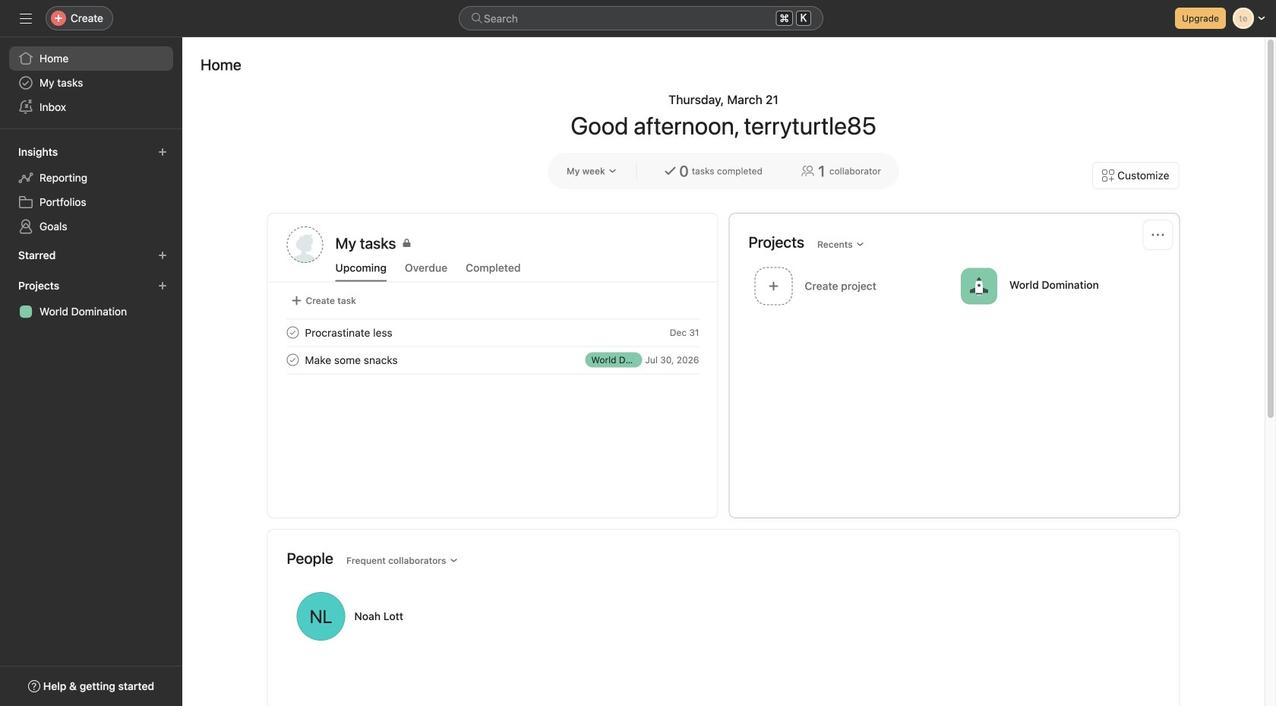 Task type: vqa. For each thing, say whether or not it's contained in the screenshot.
rocket ICON
yes



Task type: locate. For each thing, give the bounding box(es) containing it.
Mark complete checkbox
[[284, 323, 302, 342]]

None field
[[459, 6, 824, 30]]

list item
[[269, 319, 718, 346], [269, 346, 718, 374]]

add items to starred image
[[158, 251, 167, 260]]

1 list item from the top
[[269, 319, 718, 346]]

new project or portfolio image
[[158, 281, 167, 290]]

insights element
[[0, 138, 182, 242]]

global element
[[0, 37, 182, 128]]

rocket image
[[971, 277, 989, 295]]

Search tasks, projects, and more text field
[[459, 6, 824, 30]]

2 list item from the top
[[269, 346, 718, 374]]



Task type: describe. For each thing, give the bounding box(es) containing it.
Mark complete checkbox
[[284, 351, 302, 369]]

add profile photo image
[[287, 226, 323, 263]]

new insights image
[[158, 147, 167, 157]]

actions image
[[1153, 229, 1165, 241]]

projects element
[[0, 272, 182, 327]]

mark complete image
[[284, 351, 302, 369]]

hide sidebar image
[[20, 12, 32, 24]]

mark complete image
[[284, 323, 302, 342]]



